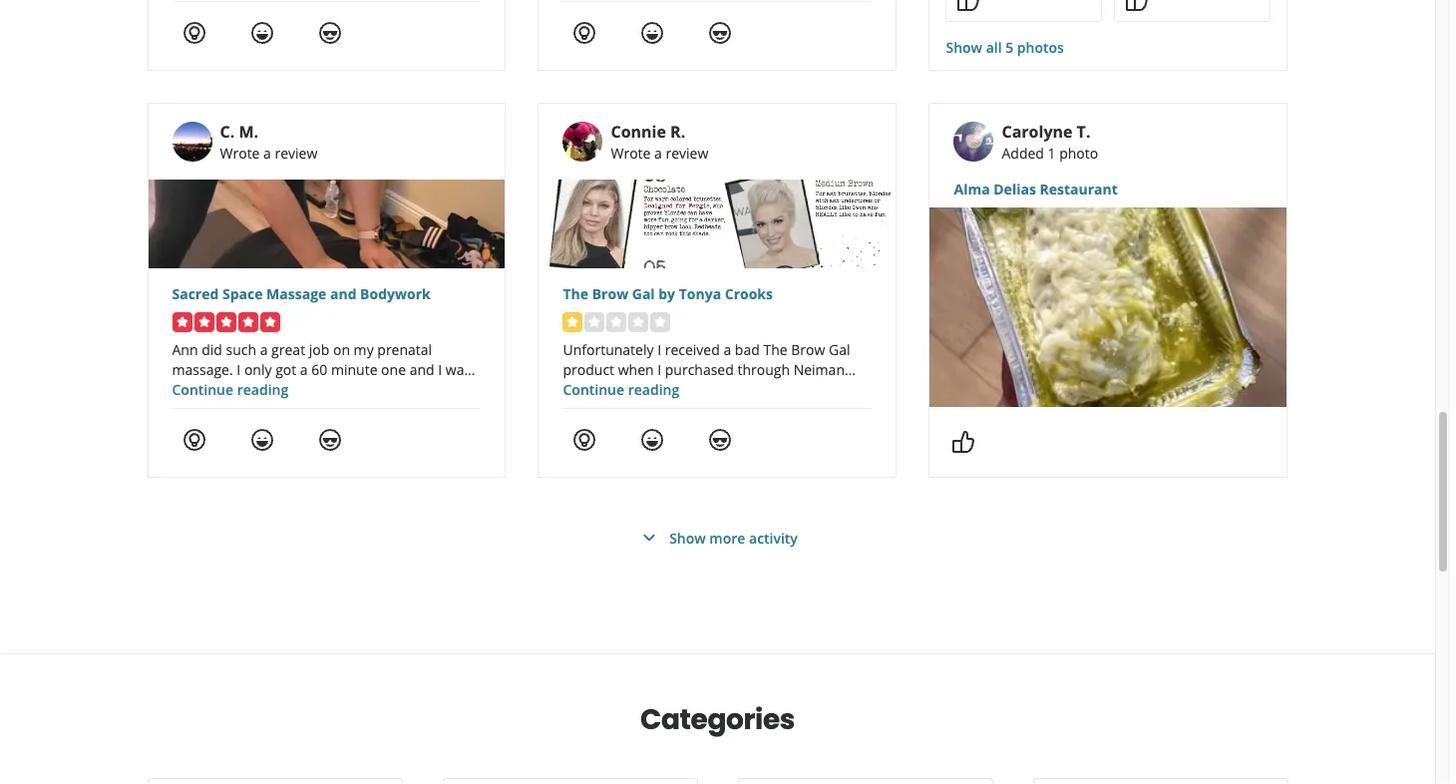 Task type: locate. For each thing, give the bounding box(es) containing it.
2 continue reading from the left
[[563, 380, 680, 399]]

a inside connie r. wrote a review
[[655, 144, 662, 163]]

1 horizontal spatial continue reading button
[[563, 380, 680, 399]]

continue
[[172, 380, 234, 399], [563, 380, 625, 399]]

continue reading button for connie
[[563, 380, 680, 399]]

0 vertical spatial like feed item image
[[957, 0, 981, 12]]

1 star rating image
[[563, 312, 671, 332]]

0 vertical spatial show
[[946, 38, 983, 57]]

all
[[986, 38, 1002, 57]]

alma delias restaurant
[[954, 180, 1118, 199]]

a for r.
[[655, 144, 662, 163]]

continue reading
[[172, 380, 289, 399], [563, 380, 680, 399]]

wrote
[[220, 144, 260, 163], [611, 144, 651, 163]]

a for m.
[[263, 144, 271, 163]]

1 horizontal spatial a
[[655, 144, 662, 163]]

by
[[659, 284, 676, 303]]

1 horizontal spatial show
[[946, 38, 983, 57]]

24 useful v2 image for c. m.
[[182, 428, 206, 452]]

show inside button
[[670, 528, 706, 547]]

1
[[1048, 144, 1056, 163]]

alma
[[954, 180, 990, 199]]

continue reading button up 24 funny v2 icon
[[563, 380, 680, 399]]

2 continue reading button from the left
[[563, 380, 680, 399]]

show right 24 chevron down v2 image
[[670, 528, 706, 547]]

1 wrote from the left
[[220, 144, 260, 163]]

24 cool v2 image
[[318, 428, 342, 452]]

1 continue reading button from the left
[[172, 380, 289, 399]]

24 cool v2 image for 24 useful v2 image corresponding to connie r.
[[709, 428, 733, 452]]

2 review from the left
[[666, 144, 709, 163]]

reading down "5 star rating" image
[[237, 380, 289, 399]]

added
[[1002, 144, 1044, 163]]

connie r. link
[[611, 121, 686, 143]]

a right photo of c. m.
[[263, 144, 271, 163]]

wrote for connie
[[611, 144, 651, 163]]

1 reading from the left
[[237, 380, 289, 399]]

reading
[[237, 380, 289, 399], [628, 380, 680, 399]]

wrote inside the c. m. wrote a review
[[220, 144, 260, 163]]

continue reading button
[[172, 380, 289, 399], [563, 380, 680, 399]]

category navigation section navigation
[[127, 654, 1308, 783]]

0 horizontal spatial a
[[263, 144, 271, 163]]

0 horizontal spatial show
[[670, 528, 706, 547]]

1 continue reading from the left
[[172, 380, 289, 399]]

24 useful v2 image
[[182, 21, 206, 45], [182, 428, 206, 452], [573, 428, 597, 452]]

show inside dropdown button
[[946, 38, 983, 57]]

show more activity button
[[638, 526, 798, 550]]

1 review from the left
[[275, 144, 318, 163]]

gal
[[632, 284, 655, 303]]

continue reading button down "5 star rating" image
[[172, 380, 289, 399]]

2 reading from the left
[[628, 380, 680, 399]]

continue reading up 24 funny v2 icon
[[563, 380, 680, 399]]

0 horizontal spatial review
[[275, 144, 318, 163]]

2 a from the left
[[655, 144, 662, 163]]

a down 'connie r.' link
[[655, 144, 662, 163]]

continue down the 1 star rating "image"
[[563, 380, 625, 399]]

continue reading down "5 star rating" image
[[172, 380, 289, 399]]

photo of connie r. image
[[563, 122, 603, 162]]

wrote down c. m. link
[[220, 144, 260, 163]]

0 horizontal spatial reading
[[237, 380, 289, 399]]

continue for c.
[[172, 380, 234, 399]]

1 horizontal spatial wrote
[[611, 144, 651, 163]]

sacred space massage and bodywork link
[[172, 284, 481, 304]]

review inside connie r. wrote a review
[[666, 144, 709, 163]]

1 vertical spatial like feed item image
[[952, 430, 976, 454]]

24 useful v2 image
[[573, 21, 597, 45]]

0 horizontal spatial wrote
[[220, 144, 260, 163]]

24 funny v2 image for 24 useful v2 image related to c. m.
[[250, 428, 274, 452]]

a
[[263, 144, 271, 163], [655, 144, 662, 163]]

reading up 24 funny v2 icon
[[628, 380, 680, 399]]

1 horizontal spatial continue
[[563, 380, 625, 399]]

1 horizontal spatial review
[[666, 144, 709, 163]]

a inside the c. m. wrote a review
[[263, 144, 271, 163]]

show left the all
[[946, 38, 983, 57]]

review inside the c. m. wrote a review
[[275, 144, 318, 163]]

carolyne
[[1002, 121, 1073, 143]]

1 a from the left
[[263, 144, 271, 163]]

delias
[[994, 180, 1036, 199]]

2 wrote from the left
[[611, 144, 651, 163]]

24 cool v2 image for 24 useful v2 icon at the left top of the page
[[709, 21, 733, 45]]

show all 5 photos button
[[946, 38, 1064, 58]]

2 continue from the left
[[563, 380, 625, 399]]

wrote inside connie r. wrote a review
[[611, 144, 651, 163]]

categories
[[641, 700, 795, 739]]

like feed item image
[[957, 0, 981, 12], [952, 430, 976, 454]]

c.
[[220, 121, 235, 143]]

show
[[946, 38, 983, 57], [670, 528, 706, 547]]

24 funny v2 image
[[250, 21, 274, 45], [641, 21, 665, 45], [250, 428, 274, 452]]

1 horizontal spatial continue reading
[[563, 380, 680, 399]]

1 vertical spatial show
[[670, 528, 706, 547]]

0 horizontal spatial continue
[[172, 380, 234, 399]]

1 continue from the left
[[172, 380, 234, 399]]

carolyne t. added 1 photo
[[1002, 121, 1099, 163]]

0 horizontal spatial continue reading button
[[172, 380, 289, 399]]

alma delias restaurant link
[[954, 180, 1264, 200]]

0 horizontal spatial continue reading
[[172, 380, 289, 399]]

24 funny v2 image
[[641, 428, 665, 452]]

massage
[[266, 284, 327, 303]]

continue down "5 star rating" image
[[172, 380, 234, 399]]

5 star rating image
[[172, 312, 280, 332]]

show for show more activity
[[670, 528, 706, 547]]

the brow gal by tonya crooks
[[563, 284, 773, 303]]

c. m. link
[[220, 121, 258, 143]]

wrote down connie
[[611, 144, 651, 163]]

24 cool v2 image
[[318, 21, 342, 45], [709, 21, 733, 45], [709, 428, 733, 452]]

1 horizontal spatial reading
[[628, 380, 680, 399]]

review
[[275, 144, 318, 163], [666, 144, 709, 163]]



Task type: vqa. For each thing, say whether or not it's contained in the screenshot.
middle PARMESAN
no



Task type: describe. For each thing, give the bounding box(es) containing it.
brow
[[592, 284, 629, 303]]

connie
[[611, 121, 666, 143]]

sacred
[[172, 284, 219, 303]]

tonya
[[679, 284, 721, 303]]

the
[[563, 284, 589, 303]]

explore recent activity section section
[[131, 0, 1304, 653]]

r.
[[671, 121, 686, 143]]

continue for connie
[[563, 380, 625, 399]]

and
[[330, 284, 357, 303]]

activity
[[749, 528, 798, 547]]

connie r. wrote a review
[[611, 121, 709, 163]]

continue reading for connie
[[563, 380, 680, 399]]

c. m. wrote a review
[[220, 121, 318, 163]]

m.
[[239, 121, 258, 143]]

24 chevron down v2 image
[[638, 526, 662, 550]]

continue reading button for c.
[[172, 380, 289, 399]]

like feed item image
[[1126, 0, 1150, 12]]

photo
[[1060, 144, 1099, 163]]

more
[[710, 528, 746, 547]]

crooks
[[725, 284, 773, 303]]

show all 5 photos
[[946, 38, 1064, 57]]

5
[[1006, 38, 1014, 57]]

photo of c. m. image
[[172, 122, 212, 162]]

photo of carolyne t. image
[[954, 122, 994, 162]]

sacred space massage and bodywork
[[172, 284, 431, 303]]

bodywork
[[360, 284, 431, 303]]

restaurant
[[1040, 180, 1118, 199]]

review for m.
[[275, 144, 318, 163]]

reading for m.
[[237, 380, 289, 399]]

review for r.
[[666, 144, 709, 163]]

carolyne t. link
[[1002, 121, 1091, 143]]

show for show all 5 photos
[[946, 38, 983, 57]]

the brow gal by tonya crooks link
[[563, 284, 872, 304]]

show more activity
[[670, 528, 798, 547]]

24 funny v2 image for 24 useful v2 icon at the left top of the page
[[641, 21, 665, 45]]

t.
[[1077, 121, 1091, 143]]

photos
[[1017, 38, 1064, 57]]

reading for r.
[[628, 380, 680, 399]]

continue reading for c.
[[172, 380, 289, 399]]

space
[[222, 284, 263, 303]]

24 useful v2 image for connie r.
[[573, 428, 597, 452]]

wrote for c.
[[220, 144, 260, 163]]



